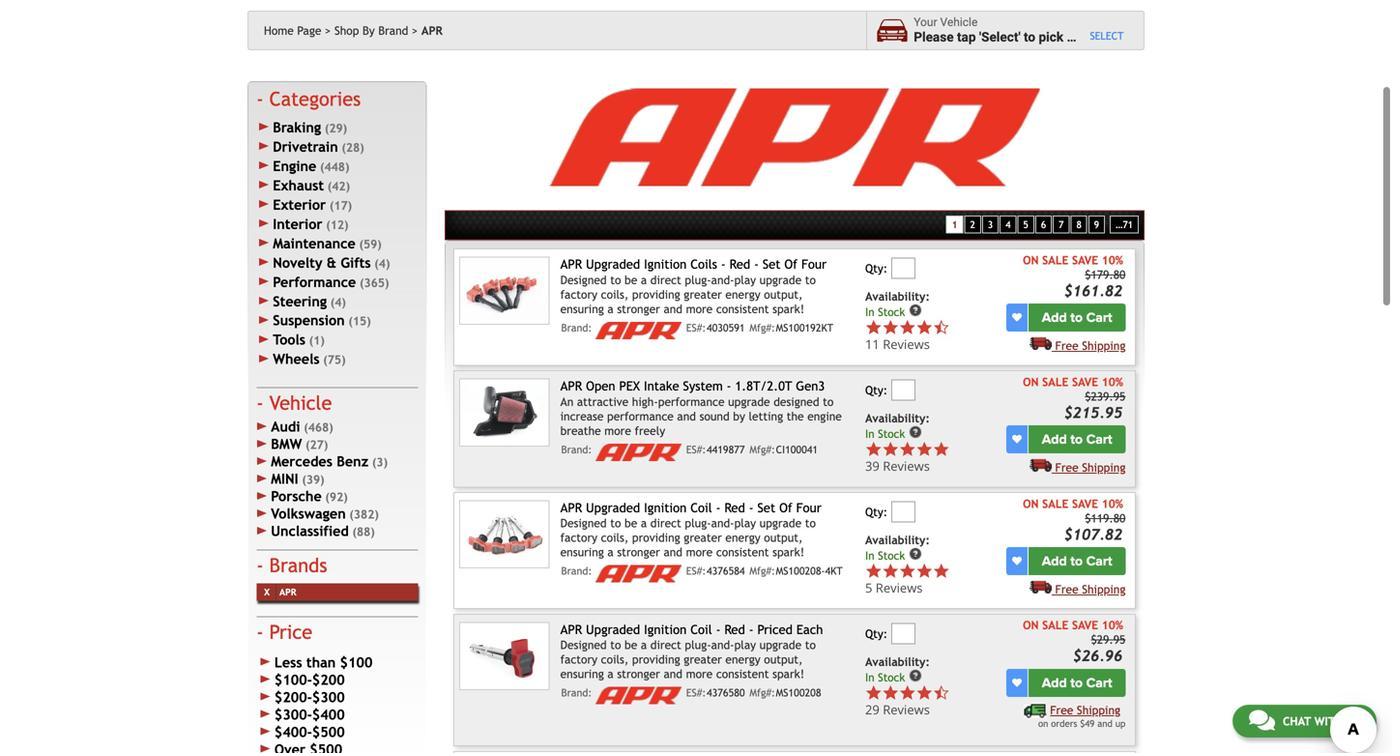 Task type: vqa. For each thing, say whether or not it's contained in the screenshot.


Task type: describe. For each thing, give the bounding box(es) containing it.
add for $26.96
[[1042, 675, 1067, 691]]

(448)
[[320, 160, 349, 173]]

home
[[264, 24, 294, 37]]

consistent inside apr upgraded ignition coil - red - priced each designed to be a direct plug-and-play upgrade to factory coils, providing greater energy output, ensuring a stronger and more consistent spark!
[[716, 667, 769, 681]]

1 5 reviews link from the top
[[865, 563, 1003, 597]]

availability: in stock for 5
[[865, 533, 930, 562]]

exterior
[[273, 197, 326, 212]]

apr right brand
[[421, 24, 443, 37]]

to down $107.82 at the right of page
[[1071, 553, 1083, 569]]

question sign image for 29 reviews
[[909, 669, 922, 682]]

1 29 reviews link from the top
[[865, 684, 1003, 718]]

consistent for 11
[[716, 302, 769, 316]]

maintenance
[[273, 235, 356, 251]]

$400-$500 link
[[256, 724, 418, 741]]

of
[[779, 500, 793, 515]]

coil for 29
[[691, 622, 712, 637]]

providing inside apr upgraded ignition coil - red - priced each designed to be a direct plug-and-play upgrade to factory coils, providing greater energy output, ensuring a stronger and more consistent spark!
[[632, 653, 680, 666]]

qty: for 29
[[865, 627, 888, 640]]

0 vertical spatial performance
[[658, 395, 725, 408]]

red for 29 reviews
[[724, 622, 745, 637]]

availability: for 11
[[865, 290, 930, 303]]

to down $215.95
[[1071, 431, 1083, 448]]

the
[[787, 409, 804, 423]]

$200-
[[274, 690, 312, 705]]

shipping for $215.95
[[1082, 461, 1126, 474]]

apr open pex intake system - 1.8t/2.0t gen3 an attractive high-performance upgrade designed to increase performance and sound by letting the engine breathe more freely
[[560, 378, 842, 437]]

add to cart button for $215.95
[[1029, 425, 1126, 453]]

$215.95
[[1064, 404, 1123, 421]]

apr for 29 reviews
[[560, 622, 582, 637]]

$200
[[312, 672, 345, 688]]

es#: 4419877 mfg#: ci100041
[[686, 444, 818, 456]]

ensuring inside apr upgraded ignition coil - red - priced each designed to be a direct plug-and-play upgrade to factory coils, providing greater energy output, ensuring a stronger and more consistent spark!
[[560, 667, 604, 681]]

es#4030591 - ms100192kt - apr upgraded ignition coils - red - set of four - designed to be a direct plug-and-play upgrade to factory coils, providing greater energy output, ensuring a stronger and more consistent spark! - apr - audi volkswagen image
[[459, 257, 550, 325]]

2 39 reviews link from the top
[[865, 457, 950, 475]]

apr for 11 reviews
[[560, 257, 582, 272]]

$107.82
[[1064, 526, 1123, 543]]

energy for 5 reviews
[[726, 531, 761, 545]]

free shipping image for $215.95
[[1030, 458, 1052, 472]]

bmw
[[271, 436, 302, 452]]

(468)
[[304, 421, 333, 434]]

upgraded for 29
[[586, 622, 640, 637]]

free inside free shipping on orders $49 and up
[[1050, 703, 1073, 717]]

apr right x
[[279, 587, 296, 598]]

high-
[[632, 395, 658, 408]]

(59)
[[359, 237, 382, 251]]

2 11 reviews link from the top
[[865, 336, 950, 353]]

add for $107.82
[[1042, 553, 1067, 569]]

free for $107.82
[[1055, 582, 1079, 596]]

$300-
[[274, 707, 312, 723]]

add to cart for $215.95
[[1042, 431, 1112, 448]]

(382)
[[349, 508, 379, 521]]

- inside the apr open pex intake system - 1.8t/2.0t gen3 an attractive high-performance upgrade designed to increase performance and sound by letting the engine breathe more freely
[[727, 378, 731, 393]]

and- inside apr upgraded ignition coil - red - priced each designed to be a direct plug-and-play upgrade to factory coils, providing greater energy output, ensuring a stronger and more consistent spark!
[[711, 638, 734, 652]]

ensuring for 11 reviews
[[560, 302, 604, 316]]

set for 5
[[758, 500, 776, 515]]

chat
[[1283, 714, 1311, 728]]

apr open pex intake system - 1.8t/2.0t gen3 link
[[560, 378, 825, 393]]

on for $215.95
[[1023, 375, 1039, 389]]

than
[[306, 655, 336, 671]]

add to wish list image for $161.82
[[1012, 313, 1022, 323]]

red for 5 reviews
[[724, 500, 745, 515]]

upgrade inside the apr open pex intake system - 1.8t/2.0t gen3 an attractive high-performance upgrade designed to increase performance and sound by letting the engine breathe more freely
[[728, 395, 770, 408]]

greater for 11
[[684, 287, 722, 301]]

select
[[1090, 30, 1124, 42]]

energy for 11 reviews
[[726, 287, 761, 301]]

question sign image for 11 reviews
[[909, 304, 922, 317]]

greater for 5
[[684, 531, 722, 545]]

and inside apr upgraded ignition coils - red - set of four designed to be a direct plug-and-play upgrade to factory coils, providing greater energy output, ensuring a stronger and more consistent spark!
[[664, 302, 683, 316]]

unclassified
[[271, 523, 349, 539]]

plug- for 5 reviews
[[685, 516, 711, 530]]

2 29 reviews link from the top
[[865, 701, 950, 718]]

sale for $26.96
[[1042, 619, 1069, 632]]

vehicle inside your vehicle please tap 'select' to pick a vehicle
[[940, 16, 978, 29]]

es#: 4376584 mfg#: ms100208-4kt
[[686, 565, 843, 577]]

(92)
[[325, 490, 348, 504]]

11
[[865, 336, 880, 353]]

cart for $161.82
[[1086, 309, 1112, 326]]

by
[[733, 409, 745, 423]]

4419877
[[707, 444, 745, 456]]

8 link
[[1071, 215, 1087, 233]]

question sign image for 39 reviews
[[909, 425, 922, 439]]

plug- inside apr upgraded ignition coil - red - priced each designed to be a direct plug-and-play upgrade to factory coils, providing greater energy output, ensuring a stronger and more consistent spark!
[[685, 638, 711, 652]]

freely
[[635, 424, 665, 437]]

engine
[[273, 158, 316, 174]]

each
[[797, 622, 823, 637]]

be for 5
[[625, 516, 637, 530]]

providing for 11 reviews
[[632, 287, 680, 301]]

apr for 39 reviews
[[560, 378, 582, 393]]

performance
[[273, 274, 356, 290]]

steering
[[273, 293, 327, 309]]

brand: for 29 reviews
[[561, 687, 592, 699]]

with
[[1315, 714, 1343, 728]]

reviews for 39 reviews
[[883, 457, 930, 475]]

add to cart for $161.82
[[1042, 309, 1112, 326]]

and inside the apr open pex intake system - 1.8t/2.0t gen3 an attractive high-performance upgrade designed to increase performance and sound by letting the engine breathe more freely
[[677, 409, 696, 423]]

orders
[[1051, 719, 1077, 729]]

on
[[1038, 719, 1048, 729]]

$100
[[340, 655, 373, 671]]

novelty
[[273, 255, 322, 270]]

red for 11 reviews
[[730, 257, 750, 272]]

es#: for 5 reviews
[[686, 565, 706, 577]]

on for $26.96
[[1023, 619, 1039, 632]]

mini
[[271, 471, 298, 487]]

wheels
[[273, 351, 320, 367]]

be inside apr upgraded ignition coil - red - priced each designed to be a direct plug-and-play upgrade to factory coils, providing greater energy output, ensuring a stronger and more consistent spark!
[[625, 638, 637, 652]]

play for 5 reviews
[[734, 516, 756, 530]]

(15)
[[348, 314, 371, 328]]

ms100208
[[776, 687, 821, 699]]

to down apr upgraded ignition coil - red - set of four link
[[610, 516, 621, 530]]

$400-
[[274, 724, 312, 740]]

$300
[[312, 690, 345, 705]]

to inside the apr open pex intake system - 1.8t/2.0t gen3 an attractive high-performance upgrade designed to increase performance and sound by letting the engine breathe more freely
[[823, 395, 834, 408]]

availability: in stock for 11
[[865, 290, 930, 319]]

braking
[[273, 119, 321, 135]]

save for $107.82
[[1072, 497, 1098, 510]]

brand: for 39 reviews
[[561, 444, 592, 456]]

open
[[586, 378, 615, 393]]

price
[[269, 621, 312, 644]]

x apr
[[264, 587, 296, 598]]

output, inside apr upgraded ignition coil - red - priced each designed to be a direct plug-and-play upgrade to factory coils, providing greater energy output, ensuring a stronger and more consistent spark!
[[764, 653, 803, 666]]

stock for 29
[[878, 671, 905, 684]]

…71 link
[[1110, 215, 1139, 233]]

factory for 5 reviews
[[560, 531, 598, 545]]

4376580
[[707, 687, 745, 699]]

4
[[1006, 219, 1011, 230]]

ci100041
[[776, 444, 818, 456]]

free shipping for $161.82
[[1055, 339, 1126, 352]]

exhaust
[[273, 177, 324, 193]]

in for 39
[[865, 427, 875, 440]]

greater inside apr upgraded ignition coil - red - priced each designed to be a direct plug-and-play upgrade to factory coils, providing greater energy output, ensuring a stronger and more consistent spark!
[[684, 653, 722, 666]]

add to cart for $26.96
[[1042, 675, 1112, 691]]

1 11 reviews link from the top
[[865, 319, 1003, 353]]

less than $100 $100-$200 $200-$300 $300-$400 $400-$500
[[274, 655, 373, 740]]

on sale save 10% $29.95 $26.96
[[1023, 619, 1126, 665]]

3 link
[[982, 215, 999, 233]]

stronger for 11 reviews
[[617, 302, 660, 316]]

free shipping for $215.95
[[1055, 461, 1126, 474]]

10% for $161.82
[[1102, 253, 1123, 267]]

add to wish list image for $215.95
[[1012, 435, 1022, 444]]

spark! for 11 reviews
[[773, 302, 805, 316]]

coils, inside apr upgraded ignition coil - red - priced each designed to be a direct plug-and-play upgrade to factory coils, providing greater energy output, ensuring a stronger and more consistent spark!
[[601, 653, 629, 666]]

(88)
[[352, 525, 375, 539]]

add to cart button for $107.82
[[1029, 547, 1126, 575]]

'select'
[[979, 30, 1021, 45]]

a inside your vehicle please tap 'select' to pick a vehicle
[[1067, 30, 1074, 45]]

comments image
[[1249, 709, 1275, 732]]

(3)
[[372, 456, 388, 469]]

1
[[952, 219, 958, 230]]

10% for $215.95
[[1102, 375, 1123, 389]]

10% for $107.82
[[1102, 497, 1123, 510]]

upgraded for 11
[[586, 257, 640, 272]]

four for 5 reviews
[[796, 500, 822, 515]]

1 link
[[946, 215, 963, 233]]

less than $100 link
[[256, 654, 418, 672]]

to up ms100192kt
[[805, 273, 816, 287]]

brand: for 11 reviews
[[561, 322, 592, 334]]

apr - corporate logo image for 5
[[596, 565, 682, 583]]

engine
[[807, 409, 842, 423]]

more inside the apr open pex intake system - 1.8t/2.0t gen3 an attractive high-performance upgrade designed to increase performance and sound by letting the engine breathe more freely
[[605, 424, 631, 437]]

7
[[1059, 219, 1064, 230]]

shop by brand
[[334, 24, 408, 37]]

select link
[[1090, 30, 1124, 43]]

stronger inside apr upgraded ignition coil - red - priced each designed to be a direct plug-and-play upgrade to factory coils, providing greater energy output, ensuring a stronger and more consistent spark!
[[617, 667, 660, 681]]

$100-$200 link
[[256, 672, 418, 689]]

energy inside apr upgraded ignition coil - red - priced each designed to be a direct plug-and-play upgrade to factory coils, providing greater energy output, ensuring a stronger and more consistent spark!
[[726, 653, 761, 666]]

1.8t/2.0t
[[735, 378, 792, 393]]

$300-$400 link
[[256, 706, 418, 724]]

es#: 4376580 mfg#: ms100208
[[686, 687, 821, 699]]

upgrade inside apr upgraded ignition coil - red - priced each designed to be a direct plug-and-play upgrade to factory coils, providing greater energy output, ensuring a stronger and more consistent spark!
[[760, 638, 802, 652]]

up
[[1115, 719, 1126, 729]]

save for $215.95
[[1072, 375, 1098, 389]]

es#4376580 - ms100208 - apr upgraded ignition coil - red - priced each - designed to be a direct plug-and-play upgrade to factory coils, providing greater energy output, ensuring a stronger and more consistent spark! - apr - audi volkswagen image
[[459, 622, 550, 690]]

7 link
[[1053, 215, 1070, 233]]

vehicle
[[1077, 30, 1119, 45]]

es#4419877 - ci100041 - apr open pex intake system - 1.8t/2.0t gen3 - an attractive high-performance upgrade designed to increase performance and sound by letting the engine breathe more freely - apr - audi volkswagen image
[[459, 378, 550, 447]]

(27)
[[306, 438, 328, 452]]



Task type: locate. For each thing, give the bounding box(es) containing it.
1 spark! from the top
[[773, 302, 805, 316]]

ignition inside 'apr upgraded ignition coil - red - set of four designed to be a direct plug-and-play upgrade to factory coils, providing greater energy output, ensuring a stronger and more consistent spark!'
[[644, 500, 687, 515]]

question sign image
[[909, 304, 922, 317], [909, 425, 922, 439]]

1 upgraded from the top
[[586, 257, 640, 272]]

apr - corporate logo image for 29
[[596, 687, 682, 704]]

providing down apr upgraded ignition coil - red - set of four link
[[632, 531, 680, 545]]

4 brand: from the top
[[561, 687, 592, 699]]

es#: left 4376580
[[686, 687, 706, 699]]

vehicle inside vehicle audi (468) bmw (27) mercedes benz (3) mini (39) porsche (92) volkswagen (382) unclassified (88)
[[269, 392, 332, 414]]

free shipping image
[[1024, 705, 1047, 718]]

2 vertical spatial ignition
[[644, 622, 687, 637]]

0 vertical spatial set
[[763, 257, 781, 272]]

save for $26.96
[[1072, 619, 1098, 632]]

play for 11 reviews
[[734, 273, 756, 287]]

2 vertical spatial play
[[734, 638, 756, 652]]

1 question sign image from the top
[[909, 304, 922, 317]]

shipping up $29.95
[[1082, 582, 1126, 596]]

1 play from the top
[[734, 273, 756, 287]]

sale down 7
[[1042, 253, 1069, 267]]

1 vertical spatial performance
[[607, 409, 674, 423]]

1 vertical spatial question sign image
[[909, 425, 922, 439]]

0 vertical spatial (4)
[[374, 256, 390, 270]]

vehicle up audi
[[269, 392, 332, 414]]

spark! up ms100208
[[773, 667, 805, 681]]

question sign image for 5 reviews
[[909, 547, 922, 561]]

1 mfg#: from the top
[[750, 322, 775, 334]]

1 stock from the top
[[878, 306, 905, 319]]

0 vertical spatial stronger
[[617, 302, 660, 316]]

spark! inside apr upgraded ignition coils - red - set of four designed to be a direct plug-and-play upgrade to factory coils, providing greater energy output, ensuring a stronger and more consistent spark!
[[773, 302, 805, 316]]

2 stock from the top
[[878, 427, 905, 440]]

add down on sale save 10% $119.80 $107.82
[[1042, 553, 1067, 569]]

greater inside apr upgraded ignition coils - red - set of four designed to be a direct plug-and-play upgrade to factory coils, providing greater energy output, ensuring a stronger and more consistent spark!
[[684, 287, 722, 301]]

to down $161.82
[[1071, 309, 1083, 326]]

upgraded inside apr upgraded ignition coils - red - set of four designed to be a direct plug-and-play upgrade to factory coils, providing greater energy output, ensuring a stronger and more consistent spark!
[[586, 257, 640, 272]]

consistent inside apr upgraded ignition coils - red - set of four designed to be a direct plug-and-play upgrade to factory coils, providing greater energy output, ensuring a stronger and more consistent spark!
[[716, 302, 769, 316]]

spark!
[[773, 302, 805, 316], [773, 545, 805, 559], [773, 667, 805, 681]]

1 vertical spatial stronger
[[617, 545, 660, 559]]

mfg#: left ms100208
[[750, 687, 775, 699]]

factory for 11 reviews
[[560, 287, 598, 301]]

providing inside 'apr upgraded ignition coil - red - set of four designed to be a direct plug-and-play upgrade to factory coils, providing greater energy output, ensuring a stronger and more consistent spark!'
[[632, 531, 680, 545]]

shipping for $107.82
[[1082, 582, 1126, 596]]

0 vertical spatial ensuring
[[560, 302, 604, 316]]

1 stronger from the top
[[617, 302, 660, 316]]

red
[[730, 257, 750, 272], [724, 500, 745, 515], [724, 622, 745, 637]]

play up es#: 4376584 mfg#: ms100208-4kt
[[734, 516, 756, 530]]

2 greater from the top
[[684, 531, 722, 545]]

half star image
[[933, 319, 950, 336]]

apr upgraded ignition coils - red - set of four designed to be a direct plug-and-play upgrade to factory coils, providing greater energy output, ensuring a stronger and more consistent spark!
[[560, 257, 827, 316]]

0 vertical spatial be
[[625, 273, 637, 287]]

2 designed from the top
[[560, 516, 607, 530]]

save up '$239.95'
[[1072, 375, 1098, 389]]

(12)
[[326, 218, 349, 231]]

four right of
[[801, 257, 827, 272]]

3 providing from the top
[[632, 653, 680, 666]]

3 add to cart from the top
[[1042, 553, 1112, 569]]

2 vertical spatial factory
[[560, 653, 598, 666]]

and left "sound"
[[677, 409, 696, 423]]

more inside 'apr upgraded ignition coil - red - set of four designed to be a direct plug-and-play upgrade to factory coils, providing greater energy output, ensuring a stronger and more consistent spark!'
[[686, 545, 713, 559]]

upgraded for 5
[[586, 500, 640, 515]]

plug- inside apr upgraded ignition coils - red - set of four designed to be a direct plug-and-play upgrade to factory coils, providing greater energy output, ensuring a stronger and more consistent spark!
[[685, 273, 711, 287]]

0 vertical spatial ignition
[[644, 257, 687, 272]]

save inside on sale save 10% $29.95 $26.96
[[1072, 619, 1098, 632]]

0 vertical spatial question sign image
[[909, 304, 922, 317]]

free shipping up $119.80
[[1055, 461, 1126, 474]]

output, down the priced
[[764, 653, 803, 666]]

in up 5 reviews
[[865, 549, 875, 562]]

0 vertical spatial coils,
[[601, 287, 629, 301]]

on for $161.82
[[1023, 253, 1039, 267]]

es#: 4030591 mfg#: ms100192kt
[[686, 322, 833, 334]]

2 vertical spatial red
[[724, 622, 745, 637]]

3 free shipping image from the top
[[1030, 580, 1052, 594]]

2 add to wish list image from the top
[[1012, 435, 1022, 444]]

$119.80
[[1085, 511, 1126, 525]]

es#: for 11 reviews
[[686, 322, 706, 334]]

1 factory from the top
[[560, 287, 598, 301]]

0 vertical spatial 5
[[1023, 219, 1029, 230]]

ensuring right "es#4376580 - ms100208 - apr upgraded ignition coil - red - priced each - designed to be a direct plug-and-play upgrade to factory coils, providing greater energy output, ensuring a stronger and more consistent spark! - apr - audi volkswagen" image
[[560, 667, 604, 681]]

more up 4030591
[[686, 302, 713, 316]]

1 es#: from the top
[[686, 322, 706, 334]]

red inside apr upgraded ignition coil - red - priced each designed to be a direct plug-and-play upgrade to factory coils, providing greater energy output, ensuring a stronger and more consistent spark!
[[724, 622, 745, 637]]

to down each
[[805, 638, 816, 652]]

shipping for $161.82
[[1082, 339, 1126, 352]]

1 39 reviews link from the top
[[865, 441, 1003, 475]]

1 providing from the top
[[632, 287, 680, 301]]

direct down apr upgraded ignition coil - red - set of four link
[[650, 516, 681, 530]]

3 availability: from the top
[[865, 533, 930, 547]]

1 vertical spatial add to wish list image
[[1012, 435, 1022, 444]]

breathe
[[560, 424, 601, 437]]

mfg#:
[[750, 322, 775, 334], [750, 444, 775, 456], [750, 565, 775, 577], [750, 687, 775, 699]]

qty: for 39
[[865, 383, 888, 397]]

designed right "es#4030591 - ms100192kt - apr upgraded ignition coils - red - set of four - designed to be a direct plug-and-play upgrade to factory coils, providing greater energy output, ensuring a stronger and more consistent spark! - apr - audi volkswagen" image
[[560, 273, 607, 287]]

1 vertical spatial output,
[[764, 531, 803, 545]]

1 vertical spatial set
[[758, 500, 776, 515]]

2 vertical spatial direct
[[650, 638, 681, 652]]

save inside on sale save 10% $239.95 $215.95
[[1072, 375, 1098, 389]]

11 reviews link
[[865, 319, 1003, 353], [865, 336, 950, 353]]

2 vertical spatial plug-
[[685, 638, 711, 652]]

coils,
[[601, 287, 629, 301], [601, 531, 629, 545], [601, 653, 629, 666]]

1 qty: from the top
[[865, 262, 888, 275]]

energy inside 'apr upgraded ignition coil - red - set of four designed to be a direct plug-and-play upgrade to factory coils, providing greater energy output, ensuring a stronger and more consistent spark!'
[[726, 531, 761, 545]]

3 availability: in stock from the top
[[865, 533, 930, 562]]

energy up es#: 4030591 mfg#: ms100192kt
[[726, 287, 761, 301]]

2 save from the top
[[1072, 375, 1098, 389]]

1 vertical spatial red
[[724, 500, 745, 515]]

2 vertical spatial spark!
[[773, 667, 805, 681]]

and inside free shipping on orders $49 and up
[[1098, 719, 1113, 729]]

question sign image
[[909, 547, 922, 561], [909, 669, 922, 682]]

0 vertical spatial free shipping image
[[1030, 337, 1052, 350]]

upgraded inside apr upgraded ignition coil - red - priced each designed to be a direct plug-and-play upgrade to factory coils, providing greater energy output, ensuring a stronger and more consistent spark!
[[586, 622, 640, 637]]

more up 4376580
[[686, 667, 713, 681]]

2 vertical spatial greater
[[684, 653, 722, 666]]

$100-
[[274, 672, 312, 688]]

to down apr upgraded ignition coils - red - set of four link
[[610, 273, 621, 287]]

interior
[[273, 216, 322, 232]]

direct inside apr upgraded ignition coil - red - priced each designed to be a direct plug-and-play upgrade to factory coils, providing greater energy output, ensuring a stronger and more consistent spark!
[[650, 638, 681, 652]]

10% inside on sale save 10% $29.95 $26.96
[[1102, 619, 1123, 632]]

3 energy from the top
[[726, 653, 761, 666]]

2 apr - corporate logo image from the top
[[596, 444, 682, 461]]

0 vertical spatial upgraded
[[586, 257, 640, 272]]

5 reviews
[[865, 579, 923, 597]]

add for $215.95
[[1042, 431, 1067, 448]]

direct down apr upgraded ignition coils - red - set of four link
[[650, 273, 681, 287]]

sale inside on sale save 10% $239.95 $215.95
[[1042, 375, 1069, 389]]

reviews for 29 reviews
[[883, 701, 930, 718]]

qty: for 5
[[865, 505, 888, 519]]

availability: up the 29 reviews
[[865, 655, 930, 668]]

1 vertical spatial free shipping image
[[1030, 458, 1052, 472]]

es#: for 39 reviews
[[686, 444, 706, 456]]

home page link
[[264, 24, 331, 37]]

39 reviews
[[865, 457, 930, 475]]

10% inside on sale save 10% $179.80 $161.82
[[1102, 253, 1123, 267]]

4 add to cart button from the top
[[1029, 669, 1126, 697]]

upgrade inside apr upgraded ignition coils - red - set of four designed to be a direct plug-and-play upgrade to factory coils, providing greater energy output, ensuring a stronger and more consistent spark!
[[760, 273, 802, 287]]

10% inside on sale save 10% $239.95 $215.95
[[1102, 375, 1123, 389]]

0 vertical spatial factory
[[560, 287, 598, 301]]

4 10% from the top
[[1102, 619, 1123, 632]]

factory inside 'apr upgraded ignition coil - red - set of four designed to be a direct plug-and-play upgrade to factory coils, providing greater energy output, ensuring a stronger and more consistent spark!'
[[560, 531, 598, 545]]

add down on sale save 10% $179.80 $161.82
[[1042, 309, 1067, 326]]

to up engine
[[823, 395, 834, 408]]

cart down '$26.96' on the bottom right of the page
[[1086, 675, 1112, 691]]

brand
[[378, 24, 408, 37]]

coils, down apr upgraded ignition coil - red - set of four link
[[601, 531, 629, 545]]

4 mfg#: from the top
[[750, 687, 775, 699]]

shipping up the '$49'
[[1077, 703, 1121, 717]]

4030591
[[707, 322, 745, 334]]

and- down coils
[[711, 273, 734, 287]]

brand: for 5 reviews
[[561, 565, 592, 577]]

coils, for 11
[[601, 287, 629, 301]]

3 10% from the top
[[1102, 497, 1123, 510]]

pick
[[1039, 30, 1064, 45]]

3 factory from the top
[[560, 653, 598, 666]]

gifts
[[341, 255, 371, 270]]

and- inside 'apr upgraded ignition coil - red - set of four designed to be a direct plug-and-play upgrade to factory coils, providing greater energy output, ensuring a stronger and more consistent spark!'
[[711, 516, 734, 530]]

availability: in stock for 39
[[865, 411, 930, 440]]

factory right "es#4376580 - ms100208 - apr upgraded ignition coil - red - priced each - designed to be a direct plug-and-play upgrade to factory coils, providing greater energy output, ensuring a stronger and more consistent spark! - apr - audi volkswagen" image
[[560, 653, 598, 666]]

apr inside 'apr upgraded ignition coil - red - set of four designed to be a direct plug-and-play upgrade to factory coils, providing greater energy output, ensuring a stronger and more consistent spark!'
[[560, 500, 582, 515]]

3 free shipping from the top
[[1055, 582, 1126, 596]]

0 vertical spatial spark!
[[773, 302, 805, 316]]

(42)
[[327, 179, 350, 193]]

2 stronger from the top
[[617, 545, 660, 559]]

1 coil from the top
[[691, 500, 712, 515]]

3 ensuring from the top
[[560, 667, 604, 681]]

chat with us
[[1283, 714, 1360, 728]]

ms100208-
[[776, 565, 825, 577]]

providing inside apr upgraded ignition coils - red - set of four designed to be a direct plug-and-play upgrade to factory coils, providing greater energy output, ensuring a stronger and more consistent spark!
[[632, 287, 680, 301]]

greater down apr upgraded ignition coil - red - priced each 'link'
[[684, 653, 722, 666]]

1 ignition from the top
[[644, 257, 687, 272]]

4 apr - corporate logo image from the top
[[596, 687, 682, 704]]

1 vertical spatial coil
[[691, 622, 712, 637]]

coils, inside 'apr upgraded ignition coil - red - set of four designed to be a direct plug-and-play upgrade to factory coils, providing greater energy output, ensuring a stronger and more consistent spark!'
[[601, 531, 629, 545]]

(4) up (365) on the top of the page
[[374, 256, 390, 270]]

1 vertical spatial spark!
[[773, 545, 805, 559]]

cart for $26.96
[[1086, 675, 1112, 691]]

more up "4376584"
[[686, 545, 713, 559]]

apr inside apr upgraded ignition coil - red - priced each designed to be a direct plug-and-play upgrade to factory coils, providing greater energy output, ensuring a stronger and more consistent spark!
[[560, 622, 582, 637]]

your
[[914, 16, 937, 29]]

4 cart from the top
[[1086, 675, 1112, 691]]

coil down 4419877
[[691, 500, 712, 515]]

2 be from the top
[[625, 516, 637, 530]]

more inside apr upgraded ignition coil - red - priced each designed to be a direct plug-and-play upgrade to factory coils, providing greater energy output, ensuring a stronger and more consistent spark!
[[686, 667, 713, 681]]

free shipping image for $161.82
[[1030, 337, 1052, 350]]

0 vertical spatial output,
[[764, 287, 803, 301]]

play inside apr upgraded ignition coils - red - set of four designed to be a direct plug-and-play upgrade to factory coils, providing greater energy output, ensuring a stronger and more consistent spark!
[[734, 273, 756, 287]]

1 vertical spatial question sign image
[[909, 669, 922, 682]]

availability: in stock for 29
[[865, 655, 930, 684]]

upgraded inside 'apr upgraded ignition coil - red - set of four designed to be a direct plug-and-play upgrade to factory coils, providing greater energy output, ensuring a stronger and more consistent spark!'
[[586, 500, 640, 515]]

0 horizontal spatial (4)
[[330, 295, 346, 309]]

cart down $215.95
[[1086, 431, 1112, 448]]

page
[[297, 24, 321, 37]]

less
[[274, 655, 302, 671]]

10% up $29.95
[[1102, 619, 1123, 632]]

designed inside apr upgraded ignition coil - red - priced each designed to be a direct plug-and-play upgrade to factory coils, providing greater energy output, ensuring a stronger and more consistent spark!
[[560, 638, 607, 652]]

spark! for 5 reviews
[[773, 545, 805, 559]]

on inside on sale save 10% $29.95 $26.96
[[1023, 619, 1039, 632]]

0 vertical spatial and-
[[711, 273, 734, 287]]

39 reviews link
[[865, 441, 1003, 475], [865, 457, 950, 475]]

2 question sign image from the top
[[909, 425, 922, 439]]

free for $215.95
[[1055, 461, 1079, 474]]

3 add to cart button from the top
[[1029, 547, 1126, 575]]

2 in from the top
[[865, 427, 875, 440]]

2 coil from the top
[[691, 622, 712, 637]]

2 add from the top
[[1042, 431, 1067, 448]]

2 vertical spatial upgraded
[[586, 622, 640, 637]]

add to cart up free shipping on orders $49 and up
[[1042, 675, 1112, 691]]

an
[[560, 395, 574, 408]]

10% for $26.96
[[1102, 619, 1123, 632]]

red left the priced
[[724, 622, 745, 637]]

save inside on sale save 10% $119.80 $107.82
[[1072, 497, 1098, 510]]

factory right the es#4376584 - ms100208-4kt - apr upgraded ignition coil - red - set of four - designed to be a direct plug-and-play upgrade to factory coils, providing greater energy output, ensuring a stronger and more consistent spark! - apr - audi volkswagen image
[[560, 531, 598, 545]]

coils, down apr upgraded ignition coils - red - set of four link
[[601, 287, 629, 301]]

apr right "es#4376580 - ms100208 - apr upgraded ignition coil - red - priced each - designed to be a direct plug-and-play upgrade to factory coils, providing greater energy output, ensuring a stronger and more consistent spark! - apr - audi volkswagen" image
[[560, 622, 582, 637]]

star image
[[882, 319, 899, 336], [899, 319, 916, 336], [865, 441, 882, 458], [882, 441, 899, 458], [916, 441, 933, 458], [933, 441, 950, 458], [865, 563, 882, 580], [882, 563, 899, 580], [933, 563, 950, 580], [899, 684, 916, 701]]

home page
[[264, 24, 321, 37]]

set inside 'apr upgraded ignition coil - red - set of four designed to be a direct plug-and-play upgrade to factory coils, providing greater energy output, ensuring a stronger and more consistent spark!'
[[758, 500, 776, 515]]

1 vertical spatial be
[[625, 516, 637, 530]]

plug- down apr upgraded ignition coils - red - set of four link
[[685, 273, 711, 287]]

benz
[[337, 454, 369, 470]]

sale inside on sale save 10% $179.80 $161.82
[[1042, 253, 1069, 267]]

be inside 'apr upgraded ignition coil - red - set of four designed to be a direct plug-and-play upgrade to factory coils, providing greater energy output, ensuring a stronger and more consistent spark!'
[[625, 516, 637, 530]]

energy up "4376584"
[[726, 531, 761, 545]]

save
[[1072, 253, 1098, 267], [1072, 375, 1098, 389], [1072, 497, 1098, 510], [1072, 619, 1098, 632]]

(4)
[[374, 256, 390, 270], [330, 295, 346, 309]]

apr inside the apr open pex intake system - 1.8t/2.0t gen3 an attractive high-performance upgrade designed to increase performance and sound by letting the engine breathe more freely
[[560, 378, 582, 393]]

0 vertical spatial question sign image
[[909, 547, 922, 561]]

5 for 5
[[1023, 219, 1029, 230]]

add to wish list image
[[1012, 678, 1022, 688]]

designed for 11 reviews
[[560, 273, 607, 287]]

free shipping image
[[1030, 337, 1052, 350], [1030, 458, 1052, 472], [1030, 580, 1052, 594]]

0 vertical spatial direct
[[650, 273, 681, 287]]

availability: up 5 reviews
[[865, 533, 930, 547]]

free shipping image up on sale save 10% $239.95 $215.95
[[1030, 337, 1052, 350]]

to up free shipping on orders $49 and up
[[1071, 675, 1083, 691]]

4 availability: in stock from the top
[[865, 655, 930, 684]]

add to cart button down $161.82
[[1029, 304, 1126, 332]]

providing
[[632, 287, 680, 301], [632, 531, 680, 545], [632, 653, 680, 666]]

and- for 5 reviews
[[711, 516, 734, 530]]

free up on sale save 10% $29.95 $26.96
[[1055, 582, 1079, 596]]

coil for 5
[[691, 500, 712, 515]]

2 vertical spatial coils,
[[601, 653, 629, 666]]

red left the of
[[724, 500, 745, 515]]

3 in from the top
[[865, 549, 875, 562]]

greater
[[684, 287, 722, 301], [684, 531, 722, 545], [684, 653, 722, 666]]

output, for 11 reviews
[[764, 287, 803, 301]]

ensuring up open
[[560, 302, 604, 316]]

and down apr upgraded ignition coils - red - set of four link
[[664, 302, 683, 316]]

apr inside apr upgraded ignition coils - red - set of four designed to be a direct plug-and-play upgrade to factory coils, providing greater energy output, ensuring a stronger and more consistent spark!
[[560, 257, 582, 272]]

1 vertical spatial ignition
[[644, 500, 687, 515]]

add to cart button down $215.95
[[1029, 425, 1126, 453]]

2 coils, from the top
[[601, 531, 629, 545]]

1 vertical spatial providing
[[632, 531, 680, 545]]

1 vertical spatial four
[[796, 500, 822, 515]]

2 spark! from the top
[[773, 545, 805, 559]]

2 on from the top
[[1023, 375, 1039, 389]]

2 vertical spatial providing
[[632, 653, 680, 666]]

10% inside on sale save 10% $119.80 $107.82
[[1102, 497, 1123, 510]]

1 horizontal spatial 5
[[1023, 219, 1029, 230]]

2 vertical spatial and-
[[711, 638, 734, 652]]

(29)
[[325, 121, 347, 135]]

2 mfg#: from the top
[[750, 444, 775, 456]]

coil inside apr upgraded ignition coil - red - priced each designed to be a direct plug-and-play upgrade to factory coils, providing greater energy output, ensuring a stronger and more consistent spark!
[[691, 622, 712, 637]]

3 be from the top
[[625, 638, 637, 652]]

star image inside "29 reviews" "link"
[[899, 684, 916, 701]]

shop by brand link
[[334, 24, 418, 37]]

output, for 5 reviews
[[764, 531, 803, 545]]

qty: for 11
[[865, 262, 888, 275]]

free shipping up '$239.95'
[[1055, 339, 1126, 352]]

1 designed from the top
[[560, 273, 607, 287]]

plug- for 11 reviews
[[685, 273, 711, 287]]

apr upgraded ignition coils - red - set of four link
[[560, 257, 827, 272]]

suspension
[[273, 313, 345, 328]]

stock for 39
[[878, 427, 905, 440]]

brand:
[[561, 322, 592, 334], [561, 444, 592, 456], [561, 565, 592, 577], [561, 687, 592, 699]]

availability:
[[865, 290, 930, 303], [865, 411, 930, 425], [865, 533, 930, 547], [865, 655, 930, 668]]

pex
[[619, 378, 640, 393]]

3 plug- from the top
[[685, 638, 711, 652]]

availability: for 29
[[865, 655, 930, 668]]

2 cart from the top
[[1086, 431, 1112, 448]]

by
[[363, 24, 375, 37]]

star image inside 39 reviews link
[[899, 441, 916, 458]]

1 vertical spatial and-
[[711, 516, 734, 530]]

(39)
[[302, 473, 325, 487]]

and- inside apr upgraded ignition coils - red - set of four designed to be a direct plug-and-play upgrade to factory coils, providing greater energy output, ensuring a stronger and more consistent spark!
[[711, 273, 734, 287]]

cart for $215.95
[[1086, 431, 1112, 448]]

play inside 'apr upgraded ignition coil - red - set of four designed to be a direct plug-and-play upgrade to factory coils, providing greater energy output, ensuring a stronger and more consistent spark!'
[[734, 516, 756, 530]]

tools
[[273, 332, 305, 348]]

ensuring inside apr upgraded ignition coils - red - set of four designed to be a direct plug-and-play upgrade to factory coils, providing greater energy output, ensuring a stronger and more consistent spark!
[[560, 302, 604, 316]]

1 horizontal spatial vehicle
[[940, 16, 978, 29]]

3 sale from the top
[[1042, 497, 1069, 510]]

2 5 reviews link from the top
[[865, 579, 950, 597]]

designed inside 'apr upgraded ignition coil - red - set of four designed to be a direct plug-and-play upgrade to factory coils, providing greater energy output, ensuring a stronger and more consistent spark!'
[[560, 516, 607, 530]]

es#: left "4376584"
[[686, 565, 706, 577]]

1 vertical spatial factory
[[560, 531, 598, 545]]

1 be from the top
[[625, 273, 637, 287]]

add down on sale save 10% $239.95 $215.95
[[1042, 431, 1067, 448]]

brand: up open
[[561, 322, 592, 334]]

add to wish list image
[[1012, 313, 1022, 323], [1012, 435, 1022, 444], [1012, 556, 1022, 566]]

apr - corporate logo image down 'apr upgraded ignition coil - red - set of four designed to be a direct plug-and-play upgrade to factory coils, providing greater energy output, ensuring a stronger and more consistent spark!' at the bottom of page
[[596, 565, 682, 583]]

four inside 'apr upgraded ignition coil - red - set of four designed to be a direct plug-and-play upgrade to factory coils, providing greater energy output, ensuring a stronger and more consistent spark!'
[[796, 500, 822, 515]]

0 vertical spatial play
[[734, 273, 756, 287]]

3 save from the top
[[1072, 497, 1098, 510]]

on sale save 10% $179.80 $161.82
[[1023, 253, 1126, 300]]

free shipping up $29.95
[[1055, 582, 1126, 596]]

1 vertical spatial free shipping
[[1055, 461, 1126, 474]]

to up ms100208-
[[805, 516, 816, 530]]

1 add from the top
[[1042, 309, 1067, 326]]

stronger inside apr upgraded ignition coils - red - set of four designed to be a direct plug-and-play upgrade to factory coils, providing greater energy output, ensuring a stronger and more consistent spark!
[[617, 302, 660, 316]]

direct for 11
[[650, 273, 681, 287]]

providing for 5 reviews
[[632, 531, 680, 545]]

0 vertical spatial four
[[801, 257, 827, 272]]

to left 'pick'
[[1024, 30, 1036, 45]]

star image
[[865, 319, 882, 336], [916, 319, 933, 336], [899, 441, 916, 458], [899, 563, 916, 580], [916, 563, 933, 580], [865, 684, 882, 701], [882, 684, 899, 701], [916, 684, 933, 701]]

…71
[[1116, 219, 1133, 230]]

3 brand: from the top
[[561, 565, 592, 577]]

2 vertical spatial designed
[[560, 638, 607, 652]]

please
[[914, 30, 954, 45]]

priced
[[758, 622, 793, 637]]

apr
[[421, 24, 443, 37], [560, 257, 582, 272], [560, 378, 582, 393], [560, 500, 582, 515], [279, 587, 296, 598], [560, 622, 582, 637]]

free shipping
[[1055, 339, 1126, 352], [1055, 461, 1126, 474], [1055, 582, 1126, 596]]

play inside apr upgraded ignition coil - red - priced each designed to be a direct plug-and-play upgrade to factory coils, providing greater energy output, ensuring a stronger and more consistent spark!
[[734, 638, 756, 652]]

2 ignition from the top
[[644, 500, 687, 515]]

add to cart down $107.82 at the right of page
[[1042, 553, 1112, 569]]

1 sale from the top
[[1042, 253, 1069, 267]]

9
[[1094, 219, 1099, 230]]

1 plug- from the top
[[685, 273, 711, 287]]

sale for $161.82
[[1042, 253, 1069, 267]]

apr - corporate logo image down apr upgraded ignition coil - red - priced each designed to be a direct plug-and-play upgrade to factory coils, providing greater energy output, ensuring a stronger and more consistent spark!
[[596, 687, 682, 704]]

in up 29
[[865, 671, 875, 684]]

be down apr upgraded ignition coil - red - priced each 'link'
[[625, 638, 637, 652]]

0 vertical spatial designed
[[560, 273, 607, 287]]

half star image
[[933, 684, 950, 701]]

and inside apr upgraded ignition coil - red - priced each designed to be a direct plug-and-play upgrade to factory coils, providing greater energy output, ensuring a stronger and more consistent spark!
[[664, 667, 683, 681]]

energy inside apr upgraded ignition coils - red - set of four designed to be a direct plug-and-play upgrade to factory coils, providing greater energy output, ensuring a stronger and more consistent spark!
[[726, 287, 761, 301]]

apr upgraded ignition coil - red - set of four link
[[560, 500, 822, 515]]

1 on from the top
[[1023, 253, 1039, 267]]

ignition for 5 reviews
[[644, 500, 687, 515]]

coils, down apr upgraded ignition coil - red - priced each 'link'
[[601, 653, 629, 666]]

None text field
[[891, 258, 915, 279], [891, 380, 915, 401], [891, 501, 915, 523], [891, 258, 915, 279], [891, 380, 915, 401], [891, 501, 915, 523]]

spark! inside apr upgraded ignition coil - red - priced each designed to be a direct plug-and-play upgrade to factory coils, providing greater energy output, ensuring a stronger and more consistent spark!
[[773, 667, 805, 681]]

3 ignition from the top
[[644, 622, 687, 637]]

0 vertical spatial red
[[730, 257, 750, 272]]

designed inside apr upgraded ignition coils - red - set of four designed to be a direct plug-and-play upgrade to factory coils, providing greater energy output, ensuring a stronger and more consistent spark!
[[560, 273, 607, 287]]

on sale save 10% $239.95 $215.95
[[1023, 375, 1126, 421]]

1 vertical spatial 5
[[865, 579, 872, 597]]

add to wish list image for $107.82
[[1012, 556, 1022, 566]]

(28)
[[342, 140, 364, 154]]

0 vertical spatial coil
[[691, 500, 712, 515]]

ensuring inside 'apr upgraded ignition coil - red - set of four designed to be a direct plug-and-play upgrade to factory coils, providing greater energy output, ensuring a stronger and more consistent spark!'
[[560, 545, 604, 559]]

0 horizontal spatial 5
[[865, 579, 872, 597]]

2 and- from the top
[[711, 516, 734, 530]]

shop
[[334, 24, 359, 37]]

29 reviews link
[[865, 684, 1003, 718], [865, 701, 950, 718]]

1 save from the top
[[1072, 253, 1098, 267]]

2 ensuring from the top
[[560, 545, 604, 559]]

ignition inside apr upgraded ignition coil - red - priced each designed to be a direct plug-and-play upgrade to factory coils, providing greater energy output, ensuring a stronger and more consistent spark!
[[644, 622, 687, 637]]

factory inside apr upgraded ignition coil - red - priced each designed to be a direct plug-and-play upgrade to factory coils, providing greater energy output, ensuring a stronger and more consistent spark!
[[560, 653, 598, 666]]

1 10% from the top
[[1102, 253, 1123, 267]]

2 vertical spatial add to wish list image
[[1012, 556, 1022, 566]]

apr upgraded ignition coil - red - priced each designed to be a direct plug-and-play upgrade to factory coils, providing greater energy output, ensuring a stronger and more consistent spark!
[[560, 622, 823, 681]]

$400
[[312, 707, 345, 723]]

more left freely
[[605, 424, 631, 437]]

ignition
[[644, 257, 687, 272], [644, 500, 687, 515], [644, 622, 687, 637]]

2 vertical spatial ensuring
[[560, 667, 604, 681]]

on inside on sale save 10% $239.95 $215.95
[[1023, 375, 1039, 389]]

free shipping image up on sale save 10% $119.80 $107.82
[[1030, 458, 1052, 472]]

on inside on sale save 10% $119.80 $107.82
[[1023, 497, 1039, 510]]

sale up $107.82 at the right of page
[[1042, 497, 1069, 510]]

1 coils, from the top
[[601, 287, 629, 301]]

be for 11
[[625, 273, 637, 287]]

ensuring for 5 reviews
[[560, 545, 604, 559]]

2 vertical spatial energy
[[726, 653, 761, 666]]

set inside apr upgraded ignition coils - red - set of four designed to be a direct plug-and-play upgrade to factory coils, providing greater energy output, ensuring a stronger and more consistent spark!
[[763, 257, 781, 272]]

shipping inside free shipping on orders $49 and up
[[1077, 703, 1121, 717]]

play up es#: 4030591 mfg#: ms100192kt
[[734, 273, 756, 287]]

output, inside 'apr upgraded ignition coil - red - set of four designed to be a direct plug-and-play upgrade to factory coils, providing greater energy output, ensuring a stronger and more consistent spark!'
[[764, 531, 803, 545]]

2 es#: from the top
[[686, 444, 706, 456]]

spark! inside 'apr upgraded ignition coil - red - set of four designed to be a direct plug-and-play upgrade to factory coils, providing greater energy output, ensuring a stronger and more consistent spark!'
[[773, 545, 805, 559]]

greater inside 'apr upgraded ignition coil - red - set of four designed to be a direct plug-and-play upgrade to factory coils, providing greater energy output, ensuring a stronger and more consistent spark!'
[[684, 531, 722, 545]]

sale inside on sale save 10% $29.95 $26.96
[[1042, 619, 1069, 632]]

coils, inside apr upgraded ignition coils - red - set of four designed to be a direct plug-and-play upgrade to factory coils, providing greater energy output, ensuring a stronger and more consistent spark!
[[601, 287, 629, 301]]

es#: left 4419877
[[686, 444, 706, 456]]

ignition for 11 reviews
[[644, 257, 687, 272]]

1 horizontal spatial (4)
[[374, 256, 390, 270]]

1 vertical spatial upgraded
[[586, 500, 640, 515]]

1 availability: from the top
[[865, 290, 930, 303]]

None text field
[[891, 623, 915, 644]]

apr for 5 reviews
[[560, 500, 582, 515]]

availability: for 39
[[865, 411, 930, 425]]

in for 11
[[865, 306, 875, 319]]

question sign image up the 39 reviews
[[909, 425, 922, 439]]

plug- inside 'apr upgraded ignition coil - red - set of four designed to be a direct plug-and-play upgrade to factory coils, providing greater energy output, ensuring a stronger and more consistent spark!'
[[685, 516, 711, 530]]

save inside on sale save 10% $179.80 $161.82
[[1072, 253, 1098, 267]]

2 link
[[965, 215, 981, 233]]

2 qty: from the top
[[865, 383, 888, 397]]

es#4376584 - ms100208-4kt - apr upgraded ignition coil - red - set of four - designed to be a direct plug-and-play upgrade to factory coils, providing greater energy output, ensuring a stronger and more consistent spark! - apr - audi volkswagen image
[[459, 500, 550, 569]]

add to cart button for $161.82
[[1029, 304, 1126, 332]]

coil
[[691, 500, 712, 515], [691, 622, 712, 637]]

coil down "4376584"
[[691, 622, 712, 637]]

and- down apr upgraded ignition coil - red - set of four link
[[711, 516, 734, 530]]

play up es#: 4376580 mfg#: ms100208
[[734, 638, 756, 652]]

4 availability: from the top
[[865, 655, 930, 668]]

to
[[1024, 30, 1036, 45], [610, 273, 621, 287], [805, 273, 816, 287], [1071, 309, 1083, 326], [823, 395, 834, 408], [1071, 431, 1083, 448], [610, 516, 621, 530], [805, 516, 816, 530], [1071, 553, 1083, 569], [610, 638, 621, 652], [805, 638, 816, 652], [1071, 675, 1083, 691]]

1 free shipping from the top
[[1055, 339, 1126, 352]]

es#: left 4030591
[[686, 322, 706, 334]]

and down apr upgraded ignition coil - red - set of four link
[[664, 545, 683, 559]]

on sale save 10% $119.80 $107.82
[[1023, 497, 1126, 543]]

brand: down breathe
[[561, 444, 592, 456]]

cart down $161.82
[[1086, 309, 1112, 326]]

upgrade up the by in the bottom of the page
[[728, 395, 770, 408]]

four inside apr upgraded ignition coils - red - set of four designed to be a direct plug-and-play upgrade to factory coils, providing greater energy output, ensuring a stronger and more consistent spark!
[[801, 257, 827, 272]]

0 vertical spatial consistent
[[716, 302, 769, 316]]

1 vertical spatial designed
[[560, 516, 607, 530]]

set
[[763, 257, 781, 272], [758, 500, 776, 515]]

in for 5
[[865, 549, 875, 562]]

4 sale from the top
[[1042, 619, 1069, 632]]

2 free shipping image from the top
[[1030, 458, 1052, 472]]

intake
[[644, 378, 679, 393]]

2 sale from the top
[[1042, 375, 1069, 389]]

1 direct from the top
[[650, 273, 681, 287]]

3 es#: from the top
[[686, 565, 706, 577]]

coil inside 'apr upgraded ignition coil - red - set of four designed to be a direct plug-and-play upgrade to factory coils, providing greater energy output, ensuring a stronger and more consistent spark!'
[[691, 500, 712, 515]]

upgrade down of
[[760, 273, 802, 287]]

question sign image up the 29 reviews
[[909, 669, 922, 682]]

apr upgraded ignition coil - red - priced each link
[[560, 622, 823, 637]]

red inside 'apr upgraded ignition coil - red - set of four designed to be a direct plug-and-play upgrade to factory coils, providing greater energy output, ensuring a stronger and more consistent spark!'
[[724, 500, 745, 515]]

1 apr - corporate logo image from the top
[[596, 322, 682, 339]]

1 brand: from the top
[[561, 322, 592, 334]]

free for $161.82
[[1055, 339, 1079, 352]]

ignition for 29 reviews
[[644, 622, 687, 637]]

1 vertical spatial consistent
[[716, 545, 769, 559]]

direct down apr upgraded ignition coil - red - priced each 'link'
[[650, 638, 681, 652]]

red right coils
[[730, 257, 750, 272]]

0 vertical spatial free shipping
[[1055, 339, 1126, 352]]

mfg#: for 11 reviews
[[750, 322, 775, 334]]

1 greater from the top
[[684, 287, 722, 301]]

and
[[664, 302, 683, 316], [677, 409, 696, 423], [664, 545, 683, 559], [664, 667, 683, 681], [1098, 719, 1113, 729]]

3 upgraded from the top
[[586, 622, 640, 637]]

(365)
[[360, 276, 389, 289]]

stronger inside 'apr upgraded ignition coil - red - set of four designed to be a direct plug-and-play upgrade to factory coils, providing greater energy output, ensuring a stronger and more consistent spark!'
[[617, 545, 660, 559]]

stock
[[878, 306, 905, 319], [878, 427, 905, 440], [878, 549, 905, 562], [878, 671, 905, 684]]

free shipping image for $107.82
[[1030, 580, 1052, 594]]

1 vertical spatial direct
[[650, 516, 681, 530]]

1 output, from the top
[[764, 287, 803, 301]]

stock for 11
[[878, 306, 905, 319]]

4376584
[[707, 565, 745, 577]]

1 vertical spatial coils,
[[601, 531, 629, 545]]

sound
[[700, 409, 730, 423]]

2 vertical spatial free shipping image
[[1030, 580, 1052, 594]]

2 plug- from the top
[[685, 516, 711, 530]]

0 vertical spatial add to wish list image
[[1012, 313, 1022, 323]]

chat with us link
[[1233, 705, 1377, 738]]

1 vertical spatial play
[[734, 516, 756, 530]]

direct inside 'apr upgraded ignition coil - red - set of four designed to be a direct plug-and-play upgrade to factory coils, providing greater energy output, ensuring a stronger and more consistent spark!'
[[650, 516, 681, 530]]

mfg#: for 5 reviews
[[750, 565, 775, 577]]

question sign image up 11 reviews
[[909, 304, 922, 317]]

and- for 11 reviews
[[711, 273, 734, 287]]

apr upgraded ignition coil - red - set of four designed to be a direct plug-and-play upgrade to factory coils, providing greater energy output, ensuring a stronger and more consistent spark!
[[560, 500, 822, 559]]

2 vertical spatial stronger
[[617, 667, 660, 681]]

2 free shipping from the top
[[1055, 461, 1126, 474]]

2 vertical spatial output,
[[764, 653, 803, 666]]

sale inside on sale save 10% $119.80 $107.82
[[1042, 497, 1069, 510]]

add to cart button for $26.96
[[1029, 669, 1126, 697]]

system
[[683, 378, 723, 393]]

2 vertical spatial consistent
[[716, 667, 769, 681]]

0 vertical spatial vehicle
[[940, 16, 978, 29]]

designed
[[560, 273, 607, 287], [560, 516, 607, 530], [560, 638, 607, 652]]

1 vertical spatial ensuring
[[560, 545, 604, 559]]

sale up free shipping icon
[[1042, 619, 1069, 632]]

red inside apr upgraded ignition coils - red - set of four designed to be a direct plug-and-play upgrade to factory coils, providing greater energy output, ensuring a stronger and more consistent spark!
[[730, 257, 750, 272]]

8
[[1077, 219, 1082, 230]]

tap
[[957, 30, 976, 45]]

more inside apr upgraded ignition coils - red - set of four designed to be a direct plug-and-play upgrade to factory coils, providing greater energy output, ensuring a stronger and more consistent spark!
[[686, 302, 713, 316]]

be inside apr upgraded ignition coils - red - set of four designed to be a direct plug-and-play upgrade to factory coils, providing greater energy output, ensuring a stronger and more consistent spark!
[[625, 273, 637, 287]]

(1)
[[309, 334, 325, 347]]

$26.96
[[1073, 648, 1123, 665]]

designed
[[774, 395, 819, 408]]

1 vertical spatial plug-
[[685, 516, 711, 530]]

$200-$300 link
[[256, 689, 418, 706]]

sale for $107.82
[[1042, 497, 1069, 510]]

2 direct from the top
[[650, 516, 681, 530]]

ignition inside apr upgraded ignition coils - red - set of four designed to be a direct plug-and-play upgrade to factory coils, providing greater energy output, ensuring a stronger and more consistent spark!
[[644, 257, 687, 272]]

and inside 'apr upgraded ignition coil - red - set of four designed to be a direct plug-and-play upgrade to factory coils, providing greater energy output, ensuring a stronger and more consistent spark!'
[[664, 545, 683, 559]]

free shipping on orders $49 and up
[[1038, 703, 1126, 729]]

0 vertical spatial greater
[[684, 287, 722, 301]]

add to cart button up free shipping on orders $49 and up
[[1029, 669, 1126, 697]]

2 availability: from the top
[[865, 411, 930, 425]]

designed right "es#4376580 - ms100208 - apr upgraded ignition coil - red - priced each - designed to be a direct plug-and-play upgrade to factory coils, providing greater energy output, ensuring a stronger and more consistent spark! - apr - audi volkswagen" image
[[560, 638, 607, 652]]

2 output, from the top
[[764, 531, 803, 545]]

1 cart from the top
[[1086, 309, 1112, 326]]

consistent up 4030591
[[716, 302, 769, 316]]

6
[[1041, 219, 1046, 230]]

add to cart for $107.82
[[1042, 553, 1112, 569]]

0 vertical spatial energy
[[726, 287, 761, 301]]

free shipping for $107.82
[[1055, 582, 1126, 596]]

3 qty: from the top
[[865, 505, 888, 519]]

upgrade inside 'apr upgraded ignition coil - red - set of four designed to be a direct plug-and-play upgrade to factory coils, providing greater energy output, ensuring a stronger and more consistent spark!'
[[760, 516, 802, 530]]

qty: down "11"
[[865, 383, 888, 397]]

output, inside apr upgraded ignition coils - red - set of four designed to be a direct plug-and-play upgrade to factory coils, providing greater energy output, ensuring a stronger and more consistent spark!
[[764, 287, 803, 301]]

apr - corporate logo image
[[596, 322, 682, 339], [596, 444, 682, 461], [596, 565, 682, 583], [596, 687, 682, 704]]

0 vertical spatial plug-
[[685, 273, 711, 287]]

1 energy from the top
[[726, 287, 761, 301]]

reviews for 11 reviews
[[883, 336, 930, 353]]

to down apr upgraded ignition coil - red - priced each 'link'
[[610, 638, 621, 652]]

availability: up 11 reviews
[[865, 290, 930, 303]]

mfg#: for 29 reviews
[[750, 687, 775, 699]]

1 availability: in stock from the top
[[865, 290, 930, 319]]

designed for 5 reviews
[[560, 516, 607, 530]]

1 vertical spatial greater
[[684, 531, 722, 545]]

2 vertical spatial be
[[625, 638, 637, 652]]

3 greater from the top
[[684, 653, 722, 666]]

plug- down apr upgraded ignition coil - red - set of four link
[[685, 516, 711, 530]]

1 vertical spatial (4)
[[330, 295, 346, 309]]

1 vertical spatial vehicle
[[269, 392, 332, 414]]

5 for 5 reviews
[[865, 579, 872, 597]]

to inside your vehicle please tap 'select' to pick a vehicle
[[1024, 30, 1036, 45]]

coils, for 5
[[601, 531, 629, 545]]

free
[[1055, 339, 1079, 352], [1055, 461, 1079, 474], [1055, 582, 1079, 596], [1050, 703, 1073, 717]]

on inside on sale save 10% $179.80 $161.82
[[1023, 253, 1039, 267]]

4 save from the top
[[1072, 619, 1098, 632]]

1 vertical spatial energy
[[726, 531, 761, 545]]

0 vertical spatial providing
[[632, 287, 680, 301]]

mfg#: right 4030591
[[750, 322, 775, 334]]

and- down apr upgraded ignition coil - red - priced each 'link'
[[711, 638, 734, 652]]

(4) down performance
[[330, 295, 346, 309]]

2 vertical spatial free shipping
[[1055, 582, 1126, 596]]

4 es#: from the top
[[686, 687, 706, 699]]

4 add to cart from the top
[[1042, 675, 1112, 691]]

four for 11 reviews
[[801, 257, 827, 272]]

add to cart button
[[1029, 304, 1126, 332], [1029, 425, 1126, 453], [1029, 547, 1126, 575], [1029, 669, 1126, 697]]

0 horizontal spatial vehicle
[[269, 392, 332, 414]]



